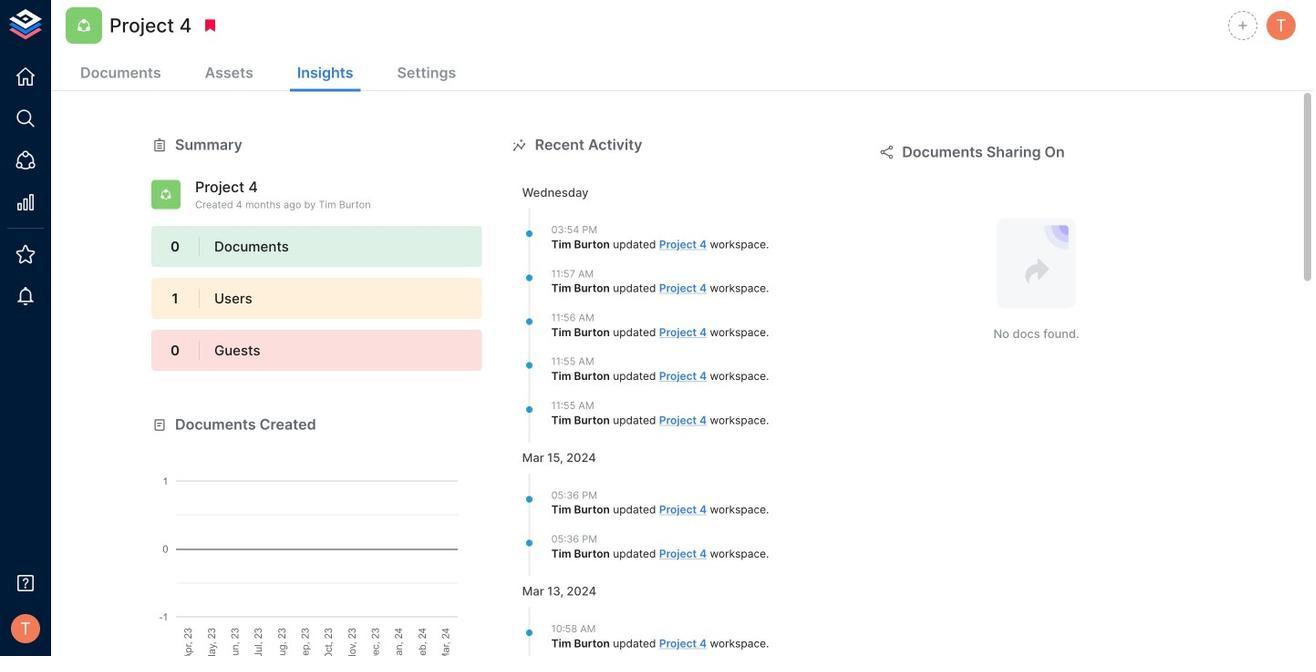 Task type: describe. For each thing, give the bounding box(es) containing it.
a chart. image
[[151, 436, 482, 657]]



Task type: locate. For each thing, give the bounding box(es) containing it.
remove bookmark image
[[202, 17, 218, 34]]

a chart. element
[[151, 436, 482, 657]]



Task type: vqa. For each thing, say whether or not it's contained in the screenshot.
Doe Text Field
no



